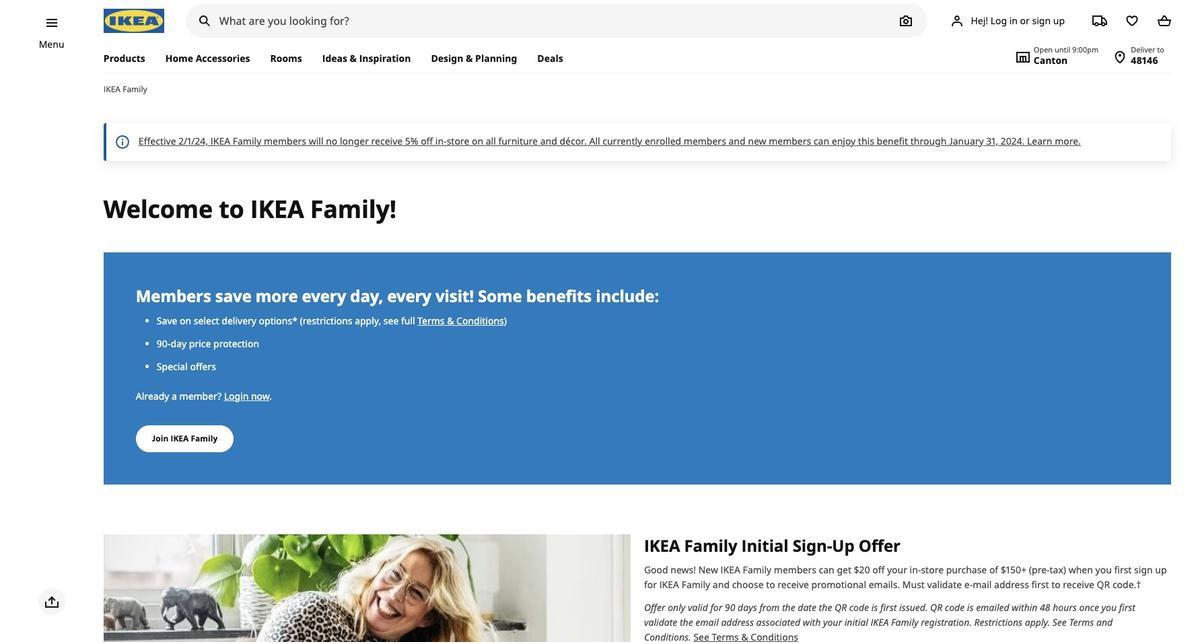 Task type: vqa. For each thing, say whether or not it's contained in the screenshot.
to in the Deliver to 48146
yes



Task type: locate. For each thing, give the bounding box(es) containing it.
january
[[949, 135, 984, 147]]

0 vertical spatial your
[[887, 564, 907, 576]]

every up (restrictions
[[302, 285, 346, 307]]

0 vertical spatial can
[[814, 135, 829, 147]]

0 horizontal spatial qr
[[835, 601, 847, 614]]

1 vertical spatial your
[[823, 616, 842, 629]]

qr up registration.
[[930, 601, 942, 614]]

deals
[[537, 52, 563, 65]]

welcome to ikea family!
[[104, 192, 396, 225]]

and left décor.
[[540, 135, 557, 147]]

hej! log in or sign up
[[971, 14, 1065, 27]]

to
[[1157, 44, 1164, 55], [219, 192, 244, 225], [766, 578, 775, 591], [1051, 578, 1061, 591]]

1 vertical spatial in-
[[910, 564, 921, 576]]

family down issued. at bottom right
[[891, 616, 918, 629]]

conditions
[[456, 314, 504, 327]]

restrictions
[[974, 616, 1022, 629]]

on left all
[[472, 135, 483, 147]]

0 horizontal spatial sign
[[1032, 14, 1051, 27]]

up
[[1053, 14, 1065, 27], [1155, 564, 1167, 576]]

0 horizontal spatial in-
[[435, 135, 447, 147]]

family down already a member? login now .
[[191, 433, 218, 444]]

the
[[782, 601, 795, 614], [819, 601, 832, 614], [680, 616, 693, 629]]

1 vertical spatial off
[[872, 564, 885, 576]]

1 horizontal spatial address
[[994, 578, 1029, 591]]

1 vertical spatial up
[[1155, 564, 1167, 576]]

ideas
[[322, 52, 347, 65]]

will
[[309, 135, 323, 147]]

terms right full
[[417, 314, 445, 327]]

from
[[759, 601, 780, 614]]

open
[[1034, 44, 1053, 55]]

0 horizontal spatial on
[[180, 314, 191, 327]]

family!
[[310, 192, 396, 225]]

0 horizontal spatial store
[[447, 135, 469, 147]]

0 vertical spatial terms
[[417, 314, 445, 327]]

& right design
[[466, 52, 473, 65]]

ikea
[[104, 83, 121, 95], [210, 135, 230, 147], [250, 192, 304, 225], [171, 433, 189, 444], [644, 534, 680, 556], [721, 564, 740, 576], [659, 578, 679, 591], [871, 616, 889, 629]]

home
[[165, 52, 193, 65]]

0 vertical spatial sign
[[1032, 14, 1051, 27]]

on
[[472, 135, 483, 147], [180, 314, 191, 327]]

off right 5%
[[421, 135, 433, 147]]

up inside good news! new ikea family members can get $20 off your in-store purchase of $150+ (pre-tax) when you first sign up for ikea family and choose to receive promotional emails. must validate e-mail address first to receive qr code.†
[[1155, 564, 1167, 576]]

off inside good news! new ikea family members can get $20 off your in-store purchase of $150+ (pre-tax) when you first sign up for ikea family and choose to receive promotional emails. must validate e-mail address first to receive qr code.†
[[872, 564, 885, 576]]

the down only
[[680, 616, 693, 629]]

design
[[431, 52, 463, 65]]

1 code from the left
[[849, 601, 869, 614]]

0 vertical spatial store
[[447, 135, 469, 147]]

0 vertical spatial you
[[1095, 564, 1112, 576]]

initial
[[844, 616, 868, 629]]

store up must
[[921, 564, 944, 576]]

is down 'emails.' at the bottom
[[871, 601, 878, 614]]

1 horizontal spatial sign
[[1134, 564, 1153, 576]]

& right ideas at the left top
[[350, 52, 357, 65]]

you inside "offer only valid for 90 days from the date the qr code is first issued. qr code is emailed within 48 hours once you first validate the email address associated with your initial ikea family registration. restrictions apply. see terms and conditions."
[[1101, 601, 1117, 614]]

0 horizontal spatial address
[[721, 616, 754, 629]]

all
[[589, 135, 600, 147]]

can
[[814, 135, 829, 147], [819, 564, 834, 576]]

or
[[1020, 14, 1030, 27]]

members
[[136, 285, 211, 307]]

ikea family initial sign-up offer
[[644, 534, 900, 556]]

family up "choose"
[[743, 564, 771, 576]]

full
[[401, 314, 415, 327]]

code
[[849, 601, 869, 614], [945, 601, 965, 614]]

and inside good news! new ikea family members can get $20 off your in-store purchase of $150+ (pre-tax) when you first sign up for ikea family and choose to receive promotional emails. must validate e-mail address first to receive qr code.†
[[713, 578, 730, 591]]

1 vertical spatial store
[[921, 564, 944, 576]]

initial
[[741, 534, 788, 556]]

benefits
[[526, 285, 592, 307]]

address down 90
[[721, 616, 754, 629]]

products
[[104, 52, 145, 65]]

first down code.†
[[1119, 601, 1135, 614]]

is
[[871, 601, 878, 614], [967, 601, 974, 614]]

terms down the once
[[1069, 616, 1094, 629]]

1 vertical spatial you
[[1101, 601, 1117, 614]]

1 vertical spatial on
[[180, 314, 191, 327]]

benefit
[[877, 135, 908, 147]]

1 horizontal spatial your
[[887, 564, 907, 576]]

log
[[990, 14, 1007, 27]]

family down the products link
[[123, 83, 147, 95]]

1 horizontal spatial off
[[872, 564, 885, 576]]

for left 90
[[710, 601, 722, 614]]

when
[[1069, 564, 1093, 576]]

qr left code.†
[[1097, 578, 1110, 591]]

2 every from the left
[[387, 285, 431, 307]]

receive down 'when'
[[1063, 578, 1094, 591]]

1 horizontal spatial store
[[921, 564, 944, 576]]

validate inside "offer only valid for 90 days from the date the qr code is first issued. qr code is emailed within 48 hours once you first validate the email address associated with your initial ikea family registration. restrictions apply. see terms and conditions."
[[644, 616, 677, 629]]

0 horizontal spatial receive
[[371, 135, 403, 147]]

0 horizontal spatial your
[[823, 616, 842, 629]]

sign right or
[[1032, 14, 1051, 27]]

planning
[[475, 52, 517, 65]]

family inside button
[[191, 433, 218, 444]]

in- up must
[[910, 564, 921, 576]]

enjoy
[[832, 135, 856, 147]]

store inside good news! new ikea family members can get $20 off your in-store purchase of $150+ (pre-tax) when you first sign up for ikea family and choose to receive promotional emails. must validate e-mail address first to receive qr code.†
[[921, 564, 944, 576]]

offer up $20
[[859, 534, 900, 556]]

& down visit!
[[447, 314, 454, 327]]

in- inside good news! new ikea family members can get $20 off your in-store purchase of $150+ (pre-tax) when you first sign up for ikea family and choose to receive promotional emails. must validate e-mail address first to receive qr code.†
[[910, 564, 921, 576]]

until
[[1055, 44, 1070, 55]]

1 vertical spatial for
[[710, 601, 722, 614]]

0 horizontal spatial every
[[302, 285, 346, 307]]

sign up code.†
[[1134, 564, 1153, 576]]

validate up 'conditions.'
[[644, 616, 677, 629]]

new
[[748, 135, 766, 147]]

emails.
[[869, 578, 900, 591]]

1 vertical spatial validate
[[644, 616, 677, 629]]

currently
[[603, 135, 642, 147]]

0 vertical spatial for
[[644, 578, 657, 591]]

1 vertical spatial offer
[[644, 601, 665, 614]]

menu
[[39, 38, 64, 50]]

address down $150+
[[994, 578, 1029, 591]]

choose
[[732, 578, 764, 591]]

1 vertical spatial sign
[[1134, 564, 1153, 576]]

terms
[[417, 314, 445, 327], [1069, 616, 1094, 629]]

0 horizontal spatial for
[[644, 578, 657, 591]]

on right save
[[180, 314, 191, 327]]

0 vertical spatial in-
[[435, 135, 447, 147]]

every up full
[[387, 285, 431, 307]]

0 horizontal spatial off
[[421, 135, 433, 147]]

1 horizontal spatial offer
[[859, 534, 900, 556]]

conditions.
[[644, 631, 691, 642]]

and inside "offer only valid for 90 days from the date the qr code is first issued. qr code is emailed within 48 hours once you first validate the email address associated with your initial ikea family registration. restrictions apply. see terms and conditions."
[[1096, 616, 1113, 629]]

0 vertical spatial on
[[472, 135, 483, 147]]

select
[[194, 314, 219, 327]]

to inside deliver to 48146
[[1157, 44, 1164, 55]]

2 code from the left
[[945, 601, 965, 614]]

you right the once
[[1101, 601, 1117, 614]]

in- for off
[[435, 135, 447, 147]]

0 horizontal spatial terms
[[417, 314, 445, 327]]

code up registration.
[[945, 601, 965, 614]]

and
[[540, 135, 557, 147], [729, 135, 745, 147], [713, 578, 730, 591], [1096, 616, 1113, 629]]

1 every from the left
[[302, 285, 346, 307]]

family inside "offer only valid for 90 days from the date the qr code is first issued. qr code is emailed within 48 hours once you first validate the email address associated with your initial ikea family registration. restrictions apply. see terms and conditions."
[[891, 616, 918, 629]]

2 horizontal spatial &
[[466, 52, 473, 65]]

the up associated
[[782, 601, 795, 614]]

for down good
[[644, 578, 657, 591]]

1 horizontal spatial on
[[472, 135, 483, 147]]

store left all
[[447, 135, 469, 147]]

options*
[[259, 314, 297, 327]]

1 horizontal spatial validate
[[927, 578, 962, 591]]

0 vertical spatial off
[[421, 135, 433, 147]]

sign inside hej! log in or sign up link
[[1032, 14, 1051, 27]]

validate left the e-
[[927, 578, 962, 591]]

and down the once
[[1096, 616, 1113, 629]]

for
[[644, 578, 657, 591], [710, 601, 722, 614]]

1 horizontal spatial is
[[967, 601, 974, 614]]

1 is from the left
[[871, 601, 878, 614]]

qr up initial
[[835, 601, 847, 614]]

1 vertical spatial can
[[819, 564, 834, 576]]

1 horizontal spatial up
[[1155, 564, 1167, 576]]

qr
[[1097, 578, 1110, 591], [835, 601, 847, 614], [930, 601, 942, 614]]

address
[[994, 578, 1029, 591], [721, 616, 754, 629]]

0 vertical spatial address
[[994, 578, 1029, 591]]

your inside good news! new ikea family members can get $20 off your in-store purchase of $150+ (pre-tax) when you first sign up for ikea family and choose to receive promotional emails. must validate e-mail address first to receive qr code.†
[[887, 564, 907, 576]]

is left emailed on the bottom right of the page
[[967, 601, 974, 614]]

2 is from the left
[[967, 601, 974, 614]]

members down sign-
[[774, 564, 816, 576]]

1 vertical spatial terms
[[1069, 616, 1094, 629]]

can left the enjoy
[[814, 135, 829, 147]]

1 horizontal spatial terms
[[1069, 616, 1094, 629]]

can inside good news! new ikea family members can get $20 off your in-store purchase of $150+ (pre-tax) when you first sign up for ikea family and choose to receive promotional emails. must validate e-mail address first to receive qr code.†
[[819, 564, 834, 576]]

code up initial
[[849, 601, 869, 614]]

0 horizontal spatial code
[[849, 601, 869, 614]]

store for purchase
[[921, 564, 944, 576]]

validate
[[927, 578, 962, 591], [644, 616, 677, 629]]

1 horizontal spatial in-
[[910, 564, 921, 576]]

9:00pm
[[1072, 44, 1099, 55]]

only
[[668, 601, 685, 614]]

every
[[302, 285, 346, 307], [387, 285, 431, 307]]

1 horizontal spatial for
[[710, 601, 722, 614]]

in- for your
[[910, 564, 921, 576]]

you inside good news! new ikea family members can get $20 off your in-store purchase of $150+ (pre-tax) when you first sign up for ikea family and choose to receive promotional emails. must validate e-mail address first to receive qr code.†
[[1095, 564, 1112, 576]]

2 horizontal spatial qr
[[1097, 578, 1110, 591]]

off up 'emails.' at the bottom
[[872, 564, 885, 576]]

0 horizontal spatial offer
[[644, 601, 665, 614]]

in- right 5%
[[435, 135, 447, 147]]

you
[[1095, 564, 1112, 576], [1101, 601, 1117, 614]]

qr inside good news! new ikea family members can get $20 off your in-store purchase of $150+ (pre-tax) when you first sign up for ikea family and choose to receive promotional emails. must validate e-mail address first to receive qr code.†
[[1097, 578, 1110, 591]]

day,
[[350, 285, 383, 307]]

you right 'when'
[[1095, 564, 1112, 576]]

1 vertical spatial address
[[721, 616, 754, 629]]

learn
[[1027, 135, 1052, 147]]

visit!
[[435, 285, 474, 307]]

your right with
[[823, 616, 842, 629]]

0 vertical spatial validate
[[927, 578, 962, 591]]

0 vertical spatial up
[[1053, 14, 1065, 27]]

family
[[123, 83, 147, 95], [233, 135, 261, 147], [191, 433, 218, 444], [684, 534, 737, 556], [743, 564, 771, 576], [682, 578, 710, 591], [891, 616, 918, 629]]

store
[[447, 135, 469, 147], [921, 564, 944, 576]]

0 horizontal spatial the
[[680, 616, 693, 629]]

can left get
[[819, 564, 834, 576]]

ikea inside "offer only valid for 90 days from the date the qr code is first issued. qr code is emailed within 48 hours once you first validate the email address associated with your initial ikea family registration. restrictions apply. see terms and conditions."
[[871, 616, 889, 629]]

your up 'emails.' at the bottom
[[887, 564, 907, 576]]

0 horizontal spatial &
[[350, 52, 357, 65]]

0 horizontal spatial validate
[[644, 616, 677, 629]]

already a member? login now .
[[136, 389, 272, 402]]

off
[[421, 135, 433, 147], [872, 564, 885, 576]]

offer left only
[[644, 601, 665, 614]]

see
[[1052, 616, 1067, 629]]

new
[[698, 564, 718, 576]]

the right date
[[819, 601, 832, 614]]

and left new
[[729, 135, 745, 147]]

sign
[[1032, 14, 1051, 27], [1134, 564, 1153, 576]]

members
[[264, 135, 306, 147], [684, 135, 726, 147], [769, 135, 811, 147], [774, 564, 816, 576]]

1 horizontal spatial code
[[945, 601, 965, 614]]

receive left 5%
[[371, 135, 403, 147]]

registration.
[[921, 616, 972, 629]]

None search field
[[186, 4, 928, 38]]

1 horizontal spatial every
[[387, 285, 431, 307]]

receive up date
[[778, 578, 809, 591]]

furniture
[[498, 135, 538, 147]]

must
[[902, 578, 925, 591]]

0 horizontal spatial is
[[871, 601, 878, 614]]

your
[[887, 564, 907, 576], [823, 616, 842, 629]]

and down 'new'
[[713, 578, 730, 591]]



Task type: describe. For each thing, give the bounding box(es) containing it.
enrolled
[[645, 135, 681, 147]]

member?
[[179, 389, 221, 402]]

offer inside "offer only valid for 90 days from the date the qr code is first issued. qr code is emailed within 48 hours once you first validate the email address associated with your initial ikea family registration. restrictions apply. see terms and conditions."
[[644, 601, 665, 614]]

a
[[172, 389, 177, 402]]

$150+
[[1001, 564, 1027, 576]]

family down 'new'
[[682, 578, 710, 591]]

of
[[989, 564, 998, 576]]

members inside good news! new ikea family members can get $20 off your in-store purchase of $150+ (pre-tax) when you first sign up for ikea family and choose to receive promotional emails. must validate e-mail address first to receive qr code.†
[[774, 564, 816, 576]]

home accessories link
[[155, 44, 260, 73]]

apply.
[[1025, 616, 1050, 629]]

some
[[478, 285, 522, 307]]

tax)
[[1050, 564, 1066, 576]]

canton
[[1034, 54, 1068, 67]]

good
[[644, 564, 668, 576]]

effective
[[139, 135, 176, 147]]

deliver to 48146
[[1131, 44, 1164, 67]]

ikea inside button
[[171, 433, 189, 444]]

include:
[[596, 285, 659, 307]]

in
[[1009, 14, 1018, 27]]

ideas & inspiration
[[322, 52, 411, 65]]

for inside good news! new ikea family members can get $20 off your in-store purchase of $150+ (pre-tax) when you first sign up for ikea family and choose to receive promotional emails. must validate e-mail address first to receive qr code.†
[[644, 578, 657, 591]]

longer
[[340, 135, 369, 147]]

special offers
[[157, 360, 216, 373]]

1 horizontal spatial &
[[447, 314, 454, 327]]

email
[[695, 616, 719, 629]]

design & planning link
[[421, 44, 527, 73]]

welcome
[[104, 192, 213, 225]]

hej! log in or sign up link
[[933, 7, 1081, 34]]

first down 'emails.' at the bottom
[[880, 601, 897, 614]]

effective 2/1/24, ikea family members will no longer receive 5% off in-store on all furniture and décor. all currently enrolled members and new members can enjoy this benefit through january 31, 2024. learn more. link
[[139, 135, 1081, 147]]

members right "enrolled"
[[684, 135, 726, 147]]

join ikea family
[[152, 433, 218, 444]]

once
[[1079, 601, 1099, 614]]

all
[[486, 135, 496, 147]]

family right 2/1/24,
[[233, 135, 261, 147]]

members save more every day, every visit! some benefits include:
[[136, 285, 659, 307]]

Search by product text field
[[186, 4, 928, 38]]

& for design
[[466, 52, 473, 65]]

48146
[[1131, 54, 1158, 67]]

save
[[215, 285, 252, 307]]

1 horizontal spatial receive
[[778, 578, 809, 591]]

design & planning
[[431, 52, 517, 65]]

within
[[1012, 601, 1037, 614]]

& for ideas
[[350, 52, 357, 65]]

90
[[725, 601, 735, 614]]

save
[[157, 314, 177, 327]]

inspiration
[[359, 52, 411, 65]]

already
[[136, 389, 169, 402]]

(pre-
[[1029, 564, 1050, 576]]

get
[[837, 564, 851, 576]]

products link
[[104, 44, 155, 73]]

hej!
[[971, 14, 988, 27]]

address inside good news! new ikea family members can get $20 off your in-store purchase of $150+ (pre-tax) when you first sign up for ikea family and choose to receive promotional emails. must validate e-mail address first to receive qr code.†
[[994, 578, 1029, 591]]

family up 'new'
[[684, 534, 737, 556]]

$20
[[854, 564, 870, 576]]

delivery
[[222, 314, 256, 327]]

protection
[[213, 337, 259, 350]]

0 horizontal spatial up
[[1053, 14, 1065, 27]]

first up code.†
[[1114, 564, 1132, 576]]

décor.
[[560, 135, 587, 147]]

1 horizontal spatial qr
[[930, 601, 942, 614]]

issued.
[[899, 601, 928, 614]]

terms inside "offer only valid for 90 days from the date the qr code is first issued. qr code is emailed within 48 hours once you first validate the email address associated with your initial ikea family registration. restrictions apply. see terms and conditions."
[[1069, 616, 1094, 629]]

2 horizontal spatial the
[[819, 601, 832, 614]]

date
[[798, 601, 816, 614]]

1 horizontal spatial the
[[782, 601, 795, 614]]

store for on
[[447, 135, 469, 147]]

promotional
[[811, 578, 866, 591]]

offers
[[190, 360, 216, 373]]

valid
[[688, 601, 708, 614]]

special
[[157, 360, 188, 373]]

this
[[858, 135, 874, 147]]

90-
[[157, 337, 171, 350]]

menu button
[[39, 37, 64, 52]]

emailed
[[976, 601, 1009, 614]]

now
[[251, 389, 269, 402]]

with
[[803, 616, 821, 629]]

home accessories
[[165, 52, 250, 65]]

deliver
[[1131, 44, 1155, 55]]

sign inside good news! new ikea family members can get $20 off your in-store purchase of $150+ (pre-tax) when you first sign up for ikea family and choose to receive promotional emails. must validate e-mail address first to receive qr code.†
[[1134, 564, 1153, 576]]

more.
[[1055, 135, 1081, 147]]

address inside "offer only valid for 90 days from the date the qr code is first issued. qr code is emailed within 48 hours once you first validate the email address associated with your initial ikea family registration. restrictions apply. see terms and conditions."
[[721, 616, 754, 629]]

ikea logotype, go to start page image
[[104, 9, 164, 33]]

0 vertical spatial offer
[[859, 534, 900, 556]]

rooms
[[270, 52, 302, 65]]

2 horizontal spatial receive
[[1063, 578, 1094, 591]]

accessories
[[196, 52, 250, 65]]

members left the will
[[264, 135, 306, 147]]

login
[[224, 389, 249, 402]]

save on select delivery options* (restrictions apply, see full terms & conditions )
[[157, 314, 507, 327]]

terms & conditions link
[[417, 314, 504, 327]]

your inside "offer only valid for 90 days from the date the qr code is first issued. qr code is emailed within 48 hours once you first validate the email address associated with your initial ikea family registration. restrictions apply. see terms and conditions."
[[823, 616, 842, 629]]

login now link
[[224, 389, 269, 402]]

open until 9:00pm canton
[[1034, 44, 1099, 67]]

ikea family
[[104, 83, 147, 95]]

validate inside good news! new ikea family members can get $20 off your in-store purchase of $150+ (pre-tax) when you first sign up for ikea family and choose to receive promotional emails. must validate e-mail address first to receive qr code.†
[[927, 578, 962, 591]]

2/1/24,
[[178, 135, 208, 147]]

good news! new ikea family members can get $20 off your in-store purchase of $150+ (pre-tax) when you first sign up for ikea family and choose to receive promotional emails. must validate e-mail address first to receive qr code.†
[[644, 564, 1167, 591]]

more
[[256, 285, 298, 307]]

apply,
[[355, 314, 381, 327]]

no
[[326, 135, 337, 147]]

members right new
[[769, 135, 811, 147]]

offer only valid for 90 days from the date the qr code is first issued. qr code is emailed within 48 hours once you first validate the email address associated with your initial ikea family registration. restrictions apply. see terms and conditions.
[[644, 601, 1135, 642]]

associated
[[756, 616, 800, 629]]

for inside "offer only valid for 90 days from the date the qr code is first issued. qr code is emailed within 48 hours once you first validate the email address associated with your initial ikea family registration. restrictions apply. see terms and conditions."
[[710, 601, 722, 614]]

deals link
[[527, 44, 573, 73]]

sign-
[[793, 534, 832, 556]]

)
[[504, 314, 507, 327]]

first down (pre-
[[1031, 578, 1049, 591]]



